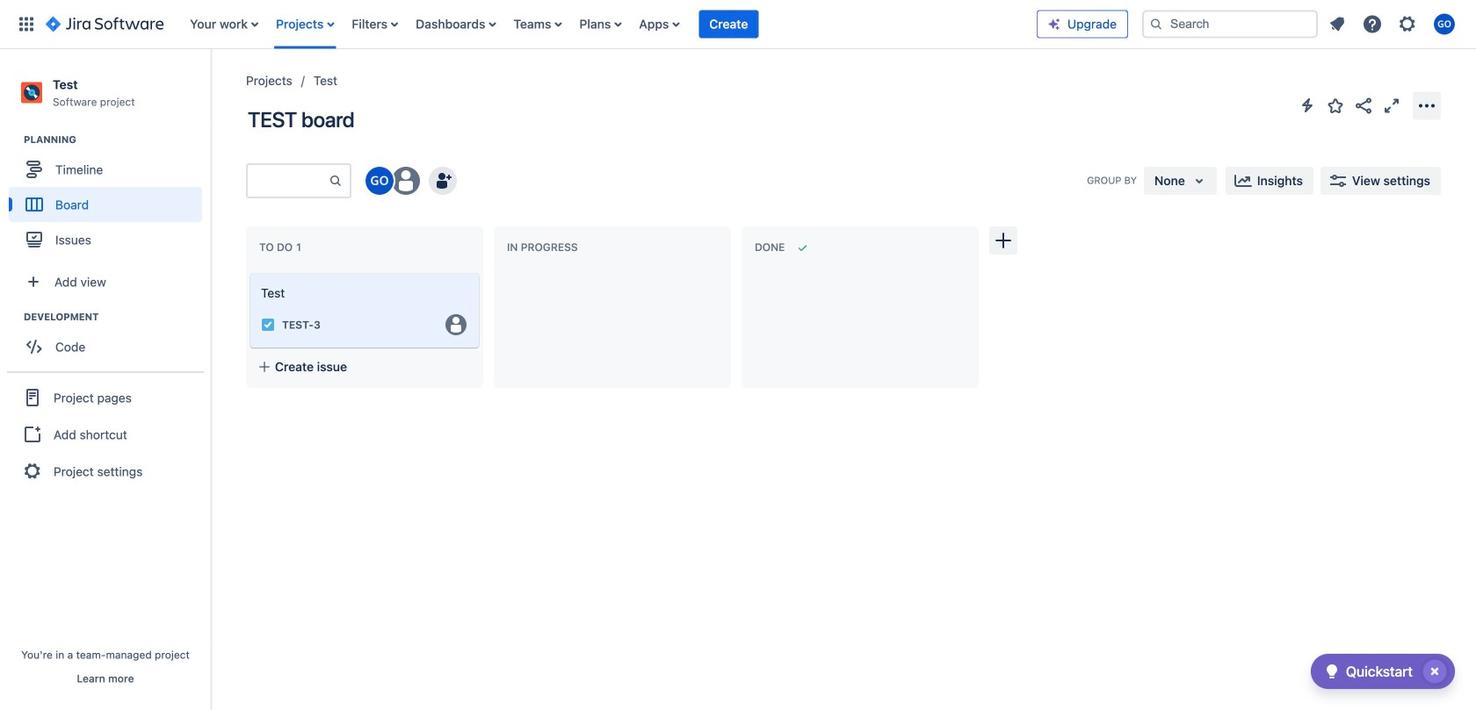 Task type: locate. For each thing, give the bounding box(es) containing it.
1 vertical spatial group
[[9, 310, 210, 370]]

jira software image
[[46, 14, 164, 35], [46, 14, 164, 35]]

to do element
[[259, 241, 305, 254]]

sidebar element
[[0, 49, 211, 711]]

1 heading from the top
[[24, 133, 210, 147]]

notifications image
[[1327, 14, 1348, 35]]

list
[[181, 0, 1037, 49], [1321, 8, 1466, 40]]

heading
[[24, 133, 210, 147], [24, 310, 210, 324]]

1 vertical spatial heading
[[24, 310, 210, 324]]

banner
[[0, 0, 1476, 49]]

sidebar navigation image
[[192, 70, 230, 105]]

0 vertical spatial heading
[[24, 133, 210, 147]]

heading for group associated with planning image at the top left of the page
[[24, 133, 210, 147]]

help image
[[1362, 14, 1383, 35]]

list item
[[699, 0, 759, 49]]

0 horizontal spatial list
[[181, 0, 1037, 49]]

settings image
[[1397, 14, 1418, 35]]

create column image
[[993, 230, 1014, 251]]

0 vertical spatial group
[[9, 133, 210, 263]]

create issue image
[[238, 262, 259, 283]]

2 heading from the top
[[24, 310, 210, 324]]

None search field
[[1142, 10, 1318, 38]]

planning image
[[3, 129, 24, 150]]

star test board image
[[1325, 95, 1346, 116]]

add people image
[[432, 170, 453, 192]]

Search this board text field
[[248, 165, 329, 197]]

group
[[9, 133, 210, 263], [9, 310, 210, 370], [7, 372, 204, 497]]

your profile and settings image
[[1434, 14, 1455, 35]]



Task type: vqa. For each thing, say whether or not it's contained in the screenshot.
Search field
yes



Task type: describe. For each thing, give the bounding box(es) containing it.
task image
[[261, 318, 275, 332]]

search image
[[1149, 17, 1163, 31]]

2 vertical spatial group
[[7, 372, 204, 497]]

enter full screen image
[[1381, 95, 1402, 116]]

automations menu button icon image
[[1297, 95, 1318, 116]]

group for development image at the top left
[[9, 310, 210, 370]]

1 horizontal spatial list
[[1321, 8, 1466, 40]]

more image
[[1416, 95, 1437, 116]]

development image
[[3, 307, 24, 328]]

Search field
[[1142, 10, 1318, 38]]

group for planning image at the top left of the page
[[9, 133, 210, 263]]

check image
[[1321, 662, 1342, 683]]

heading for development image at the top left group
[[24, 310, 210, 324]]

primary element
[[11, 0, 1037, 49]]

dismiss quickstart image
[[1421, 658, 1449, 686]]

appswitcher icon image
[[16, 14, 37, 35]]



